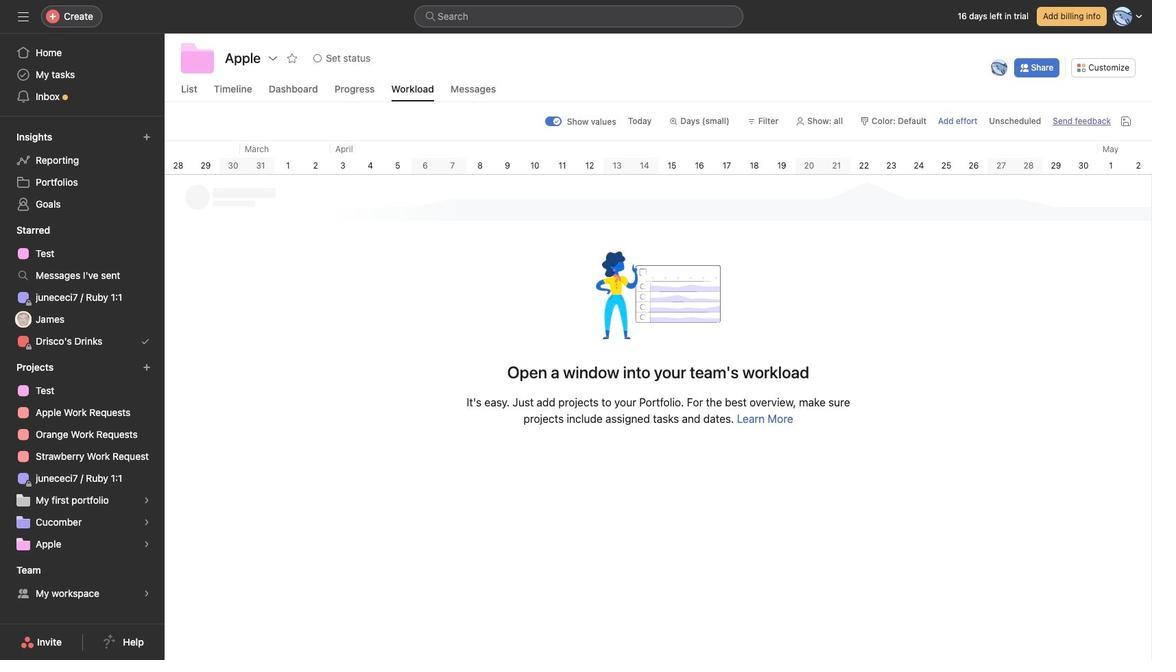 Task type: locate. For each thing, give the bounding box(es) containing it.
see details, cucomber image
[[143, 519, 151, 527]]

new insights image
[[143, 133, 151, 141]]

global element
[[0, 34, 165, 116]]

switch
[[545, 116, 562, 126]]

show: all people image
[[797, 117, 805, 126]]

list box
[[414, 5, 744, 27]]

teams element
[[0, 558, 165, 608]]

see details, apple image
[[143, 541, 151, 549]]

save layout as default image
[[1121, 116, 1132, 127]]



Task type: vqa. For each thing, say whether or not it's contained in the screenshot.
Mark complete image associated with 7th list item from the bottom
no



Task type: describe. For each thing, give the bounding box(es) containing it.
show options image
[[268, 53, 279, 64]]

new project or portfolio image
[[143, 364, 151, 372]]

insights element
[[0, 125, 165, 218]]

projects element
[[0, 355, 165, 558]]

hide sidebar image
[[18, 11, 29, 22]]

see details, my first portfolio image
[[143, 497, 151, 505]]

add to starred image
[[287, 53, 298, 64]]

starred element
[[0, 218, 165, 355]]

see details, my workspace image
[[143, 590, 151, 598]]



